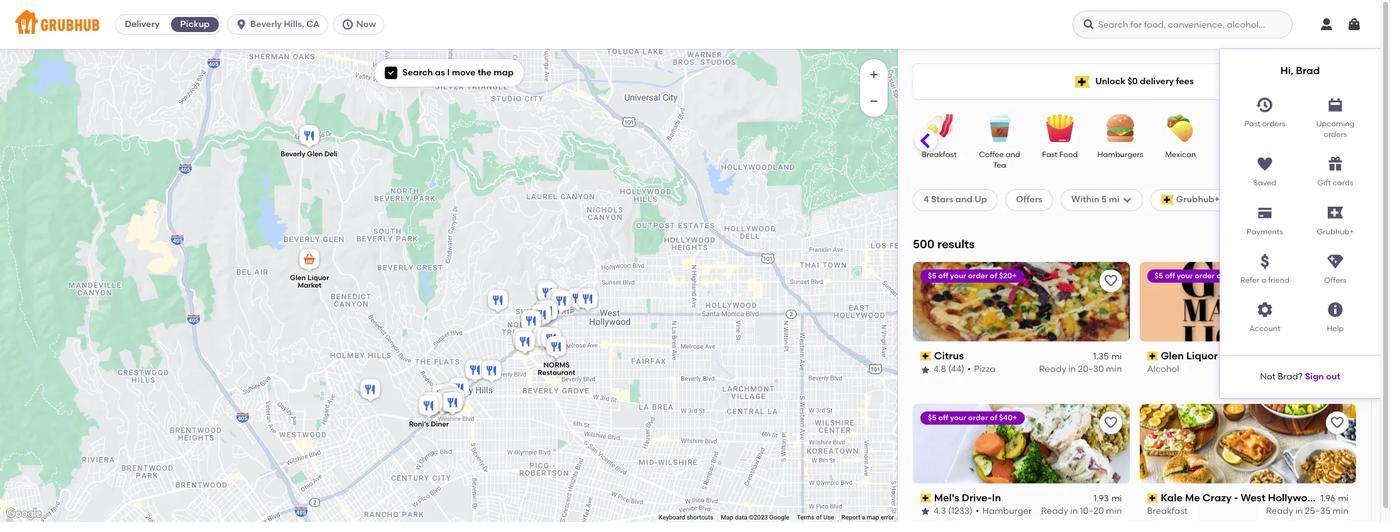 Task type: describe. For each thing, give the bounding box(es) containing it.
earthbar sunset image
[[535, 280, 560, 308]]

sign
[[1306, 372, 1325, 382]]

orders for past orders
[[1263, 119, 1286, 128]]

ready for mel's drive-in
[[1042, 507, 1069, 517]]

mel's drive-in
[[934, 492, 1001, 504]]

citrus logo image
[[913, 262, 1130, 342]]

cards
[[1333, 179, 1354, 188]]

crazy
[[1203, 492, 1232, 504]]

mi for in
[[1112, 494, 1122, 504]]

refer
[[1241, 276, 1260, 285]]

mexican image
[[1159, 114, 1203, 142]]

hollywood
[[1269, 492, 1321, 504]]

a for refer
[[1262, 276, 1267, 285]]

riozonas acai west hollywood image
[[533, 298, 558, 326]]

sign out button
[[1306, 366, 1341, 389]]

5–15
[[1313, 364, 1331, 375]]

offers inside main navigation navigation
[[1325, 276, 1347, 285]]

1.92 mi
[[1321, 352, 1349, 362]]

and inside coffee and tea
[[1006, 150, 1021, 159]]

star icon image for mel's drive-in
[[921, 507, 931, 517]]

energy life cafe image
[[430, 390, 455, 418]]

0 horizontal spatial breakfast
[[922, 150, 957, 159]]

brad for not
[[1278, 372, 1299, 382]]

svg image for saved
[[1257, 156, 1274, 173]]

10–20
[[1080, 507, 1104, 517]]

payments link
[[1230, 199, 1301, 238]]

drive-
[[962, 492, 992, 504]]

• pizza
[[968, 364, 996, 375]]

delivery button
[[116, 14, 169, 35]]

deli
[[325, 150, 338, 158]]

save this restaurant image
[[1104, 416, 1119, 431]]

hamburgers image
[[1099, 114, 1143, 142]]

your for glen liquor market
[[1177, 272, 1193, 280]]

4
[[924, 195, 929, 205]]

1.35
[[1094, 352, 1109, 362]]

the nosh of beverly hills image
[[430, 383, 455, 410]]

coffee and tea image
[[978, 114, 1022, 142]]

pressed retail image
[[529, 302, 554, 330]]

beverly hills, ca
[[250, 19, 320, 30]]

svg image for offers
[[1327, 253, 1345, 271]]

da carla caffe image
[[420, 390, 445, 418]]

25–35
[[1306, 507, 1331, 517]]

min for mel's drive-in
[[1106, 507, 1122, 517]]

report a map error
[[842, 515, 894, 521]]

help
[[1327, 325, 1344, 334]]

glen liquor market inside map region
[[290, 274, 329, 290]]

1 vertical spatial glen
[[290, 274, 306, 282]]

svg image for beverly hills, ca
[[235, 18, 248, 31]]

not
[[1261, 372, 1276, 382]]

1 vertical spatial map
[[867, 515, 880, 521]]

terms of use
[[797, 515, 834, 521]]

grubhub+ for the middle "grubhub plus flag logo"
[[1177, 195, 1220, 205]]

1.93
[[1094, 494, 1109, 504]]

your for mel's drive-in
[[951, 414, 967, 422]]

joe & the juice image
[[539, 326, 564, 354]]

• hamburger
[[976, 507, 1032, 517]]

search as i move the map
[[403, 67, 514, 78]]

food
[[1060, 150, 1078, 159]]

diner
[[431, 421, 449, 429]]

coffee
[[980, 150, 1004, 159]]

star icon image for citrus
[[921, 365, 931, 375]]

$5 for mel's drive-in
[[928, 414, 937, 422]]

not brad ? sign out
[[1261, 372, 1341, 382]]

$5 off your order of $20+
[[928, 272, 1017, 280]]

hollywood burger image
[[519, 309, 544, 336]]

hamburgers
[[1098, 150, 1144, 159]]

save this restaurant button for mel's drive-in
[[1100, 412, 1122, 434]]

out
[[1327, 372, 1341, 382]]

grubhub plus flag logo image inside grubhub+ button
[[1328, 207, 1344, 219]]

the butcher's daughter image
[[513, 329, 538, 357]]

©2023
[[749, 515, 768, 521]]

refer a friend button
[[1230, 248, 1301, 286]]

fast
[[1043, 150, 1058, 159]]

zinc cafe & market image
[[530, 325, 555, 353]]

alana's coffee roasters image
[[511, 326, 536, 354]]

urth caffe melrose image
[[535, 325, 560, 353]]

unlock $0 delivery fees
[[1096, 76, 1194, 87]]

tryst caffe image
[[440, 390, 465, 418]]

stars
[[932, 195, 954, 205]]

1.93 mi
[[1094, 494, 1122, 504]]

terms of use link
[[797, 515, 834, 521]]

google image
[[3, 506, 45, 523]]

glen liquor market logo image
[[1140, 262, 1357, 342]]

in for citrus
[[1069, 364, 1076, 375]]

saved link
[[1230, 151, 1301, 189]]

body energy club - west hollywood image
[[535, 297, 560, 325]]

off for citrus
[[939, 272, 949, 280]]

breakfast image
[[918, 114, 962, 142]]

refer a friend
[[1241, 276, 1290, 285]]

subscription pass image for glen liquor market
[[1148, 352, 1159, 361]]

4.8 (44)
[[934, 364, 965, 375]]

burritos image
[[1280, 114, 1324, 142]]

past orders
[[1245, 119, 1286, 128]]

account link
[[1230, 297, 1301, 335]]

save this restaurant button for citrus
[[1100, 270, 1122, 292]]

report
[[842, 515, 861, 521]]

keyboard shortcuts button
[[659, 514, 714, 523]]

hills,
[[284, 19, 304, 30]]

alcohol
[[1148, 364, 1180, 375]]

terms
[[797, 515, 815, 521]]

of for mel's drive-in
[[990, 414, 998, 422]]

joey's cafe image
[[565, 286, 591, 314]]

pizza
[[975, 364, 996, 375]]

mel's drive-in logo image
[[913, 404, 1130, 484]]

upcoming orders
[[1317, 119, 1355, 139]]

gift cards link
[[1301, 151, 1371, 189]]

now button
[[333, 14, 389, 35]]

in
[[992, 492, 1001, 504]]

past orders link
[[1230, 91, 1301, 140]]

leora cafe image
[[463, 358, 488, 385]]

0 horizontal spatial offers
[[1016, 195, 1043, 205]]

500
[[913, 237, 935, 251]]

in for glen liquor market
[[1303, 364, 1311, 375]]

1 horizontal spatial market
[[1221, 350, 1256, 362]]

grubhub+ button
[[1301, 199, 1371, 238]]

in for kale me crazy - west hollywood
[[1296, 507, 1303, 517]]

restaurant
[[538, 369, 576, 377]]

glen liquor market image
[[297, 247, 322, 275]]

saved
[[1254, 179, 1277, 188]]

$5 off your order of $40+
[[928, 414, 1017, 422]]

map
[[721, 515, 734, 521]]

shortcuts
[[687, 515, 714, 521]]

rawberri image
[[535, 298, 560, 326]]

20–30
[[1079, 364, 1104, 375]]

dany's food trucks, inc. image
[[358, 377, 383, 405]]

report a map error link
[[842, 515, 894, 521]]

plus icon image
[[868, 69, 881, 81]]

norms
[[544, 361, 570, 370]]

citrus
[[934, 350, 964, 362]]

in for mel's drive-in
[[1071, 507, 1078, 517]]

tacos image
[[1340, 114, 1384, 142]]

beverly for beverly hills, ca
[[250, 19, 282, 30]]

• for mel's drive-in
[[976, 507, 980, 517]]

kale me crazy - west hollywood
[[1161, 492, 1321, 504]]

now
[[356, 19, 376, 30]]

upcoming
[[1317, 119, 1355, 128]]

minus icon image
[[868, 95, 881, 108]]

of for citrus
[[990, 272, 998, 280]]

mel's drive-in image
[[534, 278, 559, 306]]

0 horizontal spatial grubhub plus flag logo image
[[1076, 76, 1091, 88]]

main navigation navigation
[[0, 0, 1381, 399]]

ready in 5–15 min
[[1274, 364, 1349, 375]]



Task type: locate. For each thing, give the bounding box(es) containing it.
market down the "glen liquor market" icon
[[298, 282, 322, 290]]

ready in 10–20 min
[[1042, 507, 1122, 517]]

ready for glen liquor market
[[1274, 364, 1301, 375]]

0 horizontal spatial glen
[[290, 274, 306, 282]]

beverly
[[250, 19, 282, 30], [281, 150, 305, 158]]

your down results
[[951, 272, 967, 280]]

1 horizontal spatial a
[[1262, 276, 1267, 285]]

search
[[403, 67, 433, 78]]

0 horizontal spatial a
[[862, 515, 866, 521]]

svg image for past orders
[[1257, 96, 1274, 114]]

your
[[951, 272, 967, 280], [1177, 272, 1193, 280], [951, 414, 967, 422]]

order for glen liquor market
[[1195, 272, 1215, 280]]

off for glen liquor market
[[1165, 272, 1176, 280]]

ready for citrus
[[1040, 364, 1067, 375]]

0 horizontal spatial grubhub+
[[1177, 195, 1220, 205]]

in left 10–20
[[1071, 507, 1078, 517]]

as
[[435, 67, 445, 78]]

of left $30+
[[1217, 272, 1224, 280]]

orders right past
[[1263, 119, 1286, 128]]

hi,
[[1281, 65, 1294, 77]]

star icon image left 4.8
[[921, 365, 931, 375]]

a for report
[[862, 515, 866, 521]]

kale me crazy - west hollywood image
[[519, 308, 544, 336]]

tasty donuts and cafe image
[[576, 287, 601, 314]]

norms restaurant
[[538, 361, 576, 377]]

and up the tea
[[1006, 150, 1021, 159]]

svg image
[[1320, 17, 1335, 32], [1347, 17, 1362, 32], [1083, 18, 1096, 31], [387, 69, 395, 77], [1257, 96, 1274, 114], [1327, 96, 1345, 114], [1257, 156, 1274, 173], [1327, 156, 1345, 173], [1122, 195, 1133, 205], [1257, 204, 1274, 222], [1257, 253, 1274, 271], [1327, 253, 1345, 271], [1327, 302, 1345, 319]]

• for citrus
[[968, 364, 971, 375]]

roni's
[[409, 421, 429, 429]]

market inside glen liquor market
[[298, 282, 322, 290]]

coffee and tea
[[980, 150, 1021, 170]]

move
[[452, 67, 476, 78]]

ready left the sign
[[1274, 364, 1301, 375]]

brad right not
[[1278, 372, 1299, 382]]

dessert image
[[1220, 114, 1264, 142]]

beverly glen deli image
[[297, 123, 322, 151]]

ready
[[1040, 364, 1067, 375], [1274, 364, 1301, 375], [1042, 507, 1069, 517], [1267, 507, 1294, 517]]

?
[[1299, 372, 1303, 382]]

grubhub+ up offers link
[[1317, 228, 1355, 236]]

• right (44) at the bottom right of the page
[[968, 364, 971, 375]]

subscription pass image
[[921, 352, 932, 361], [1148, 352, 1159, 361], [1148, 494, 1159, 503]]

fees
[[1176, 76, 1194, 87]]

1 vertical spatial brad
[[1278, 372, 1299, 382]]

market
[[298, 282, 322, 290], [1221, 350, 1256, 362]]

•
[[968, 364, 971, 375], [976, 507, 980, 517]]

grubhub+ for "grubhub plus flag logo" in the grubhub+ button
[[1317, 228, 1355, 236]]

help button
[[1301, 297, 1371, 335]]

grubhub plus flag logo image left unlock on the right
[[1076, 76, 1091, 88]]

svg image inside now "button"
[[341, 18, 354, 31]]

your for citrus
[[951, 272, 967, 280]]

0 horizontal spatial orders
[[1263, 119, 1286, 128]]

svg image inside saved link
[[1257, 156, 1274, 173]]

1 horizontal spatial •
[[976, 507, 980, 517]]

order left the $40+
[[969, 414, 989, 422]]

of left use
[[816, 515, 822, 521]]

map data ©2023 google
[[721, 515, 790, 521]]

mi for crazy
[[1339, 494, 1349, 504]]

offers right up
[[1016, 195, 1043, 205]]

0 horizontal spatial liquor
[[308, 274, 329, 282]]

grubhub plus flag logo image down mexican
[[1161, 195, 1174, 205]]

breakfast down kale
[[1148, 507, 1188, 517]]

svg image inside gift cards link
[[1327, 156, 1345, 173]]

0 horizontal spatial market
[[298, 282, 322, 290]]

ihop image
[[549, 288, 574, 316]]

beverly for beverly glen deli
[[281, 150, 305, 158]]

subway® image
[[439, 390, 464, 418]]

payments
[[1247, 228, 1284, 236]]

glen liquor market
[[290, 274, 329, 290], [1161, 350, 1256, 362]]

keyboard
[[659, 515, 685, 521]]

orders down upcoming
[[1324, 130, 1348, 139]]

ready down 'hollywood'
[[1267, 507, 1294, 517]]

beverly left hills,
[[250, 19, 282, 30]]

subscription pass image
[[921, 494, 932, 503]]

0 vertical spatial •
[[968, 364, 971, 375]]

min for citrus
[[1106, 364, 1122, 375]]

svg image up account
[[1257, 302, 1274, 319]]

min down 1.92 mi on the right bottom
[[1333, 364, 1349, 375]]

brad right the hi,
[[1296, 65, 1320, 77]]

0 vertical spatial map
[[494, 67, 514, 78]]

citrus image
[[486, 288, 511, 315]]

svg image inside beverly hills, ca button
[[235, 18, 248, 31]]

1 vertical spatial and
[[956, 195, 973, 205]]

liquor inside map region
[[308, 274, 329, 282]]

star icon image down subscription pass icon
[[921, 507, 931, 517]]

1 vertical spatial breakfast
[[1148, 507, 1188, 517]]

min for glen liquor market
[[1333, 364, 1349, 375]]

within 5 mi
[[1072, 195, 1120, 205]]

1.35 mi
[[1094, 352, 1122, 362]]

1 vertical spatial liquor
[[1187, 350, 1218, 362]]

1 horizontal spatial liquor
[[1187, 350, 1218, 362]]

a inside the refer a friend button
[[1262, 276, 1267, 285]]

beverly glen deli
[[281, 150, 338, 158]]

use
[[824, 515, 834, 521]]

0 vertical spatial breakfast
[[922, 150, 957, 159]]

2 vertical spatial grubhub plus flag logo image
[[1328, 207, 1344, 219]]

of for glen liquor market
[[1217, 272, 1224, 280]]

upcoming orders link
[[1301, 91, 1371, 140]]

your left $30+
[[1177, 272, 1193, 280]]

4.3
[[934, 507, 946, 517]]

in left "5–15"
[[1303, 364, 1311, 375]]

brad for hi,
[[1296, 65, 1320, 77]]

map region
[[0, 0, 994, 523]]

save this restaurant image for citrus
[[1104, 273, 1119, 289]]

svg image for help
[[1327, 302, 1345, 319]]

me
[[1186, 492, 1201, 504]]

$30+
[[1226, 272, 1244, 280]]

svg image for gift cards
[[1327, 156, 1345, 173]]

ferrarini image
[[442, 387, 467, 414]]

0 vertical spatial grubhub plus flag logo image
[[1076, 76, 1091, 88]]

save this restaurant image
[[1104, 273, 1119, 289], [1330, 273, 1345, 289], [1330, 416, 1345, 431]]

0 vertical spatial glen
[[307, 150, 323, 158]]

svg image for payments
[[1257, 204, 1274, 222]]

in left 20–30 at the right
[[1069, 364, 1076, 375]]

1 star icon image from the top
[[921, 365, 931, 375]]

$5 off your order of $30+
[[1155, 272, 1244, 280]]

kale
[[1161, 492, 1183, 504]]

roni's diner
[[409, 421, 449, 429]]

$20+
[[1000, 272, 1017, 280]]

1 horizontal spatial glen
[[307, 150, 323, 158]]

fast food image
[[1038, 114, 1082, 142]]

orders for upcoming orders
[[1324, 130, 1348, 139]]

beverly inside map region
[[281, 150, 305, 158]]

fast food
[[1043, 150, 1078, 159]]

le pain quotidien (south santa monica blvd) image
[[437, 381, 462, 409]]

1 horizontal spatial svg image
[[341, 18, 354, 31]]

svg image left the beverly hills, ca
[[235, 18, 248, 31]]

1 vertical spatial orders
[[1324, 130, 1348, 139]]

beverly inside button
[[250, 19, 282, 30]]

svg image inside upcoming orders link
[[1327, 96, 1345, 114]]

off for mel's drive-in
[[939, 414, 949, 422]]

svg image for refer a friend
[[1257, 253, 1274, 271]]

mi
[[1109, 195, 1120, 205], [1112, 352, 1122, 362], [1339, 352, 1349, 362], [1112, 494, 1122, 504], [1339, 494, 1349, 504]]

subscription pass image left kale
[[1148, 494, 1159, 503]]

svg image inside payments link
[[1257, 204, 1274, 222]]

star icon image
[[921, 365, 931, 375], [921, 507, 931, 517]]

in down 'hollywood'
[[1296, 507, 1303, 517]]

map right the
[[494, 67, 514, 78]]

$5 for citrus
[[928, 272, 937, 280]]

mi right 1.93
[[1112, 494, 1122, 504]]

mi right 1.92 on the right of the page
[[1339, 352, 1349, 362]]

svg image inside account link
[[1257, 302, 1274, 319]]

order left "$20+" on the right
[[969, 272, 989, 280]]

google
[[770, 515, 790, 521]]

0 vertical spatial liquor
[[308, 274, 329, 282]]

beverly left 'deli'
[[281, 150, 305, 158]]

orders
[[1263, 119, 1286, 128], [1324, 130, 1348, 139]]

(1233)
[[949, 507, 973, 517]]

ready in 20–30 min
[[1040, 364, 1122, 375]]

7 eleven image
[[545, 287, 570, 314]]

1 vertical spatial beverly
[[281, 150, 305, 158]]

svg image for upcoming orders
[[1327, 96, 1345, 114]]

1 horizontal spatial glen liquor market
[[1161, 350, 1256, 362]]

mi right 1.35
[[1112, 352, 1122, 362]]

1 vertical spatial star icon image
[[921, 507, 931, 517]]

4.8
[[934, 364, 947, 375]]

ready left 10–20
[[1042, 507, 1069, 517]]

i
[[447, 67, 450, 78]]

ca
[[306, 19, 320, 30]]

min down 1.35 mi
[[1106, 364, 1122, 375]]

orders inside upcoming orders
[[1324, 130, 1348, 139]]

0 vertical spatial and
[[1006, 150, 1021, 159]]

1 horizontal spatial map
[[867, 515, 880, 521]]

delivery
[[1140, 76, 1174, 87]]

gift cards
[[1318, 179, 1354, 188]]

breakfast down breakfast image
[[922, 150, 957, 159]]

2 horizontal spatial glen
[[1161, 350, 1184, 362]]

save this restaurant image for glen liquor market
[[1330, 273, 1345, 289]]

a right the report
[[862, 515, 866, 521]]

data
[[735, 515, 748, 521]]

subscription pass image left citrus
[[921, 352, 932, 361]]

svg image left now
[[341, 18, 354, 31]]

2 horizontal spatial svg image
[[1257, 302, 1274, 319]]

1 vertical spatial market
[[1221, 350, 1256, 362]]

0 horizontal spatial map
[[494, 67, 514, 78]]

0 vertical spatial orders
[[1263, 119, 1286, 128]]

0 vertical spatial a
[[1262, 276, 1267, 285]]

(44)
[[949, 364, 965, 375]]

min
[[1106, 364, 1122, 375], [1333, 364, 1349, 375], [1106, 507, 1122, 517], [1333, 507, 1349, 517]]

$5
[[928, 272, 937, 280], [1155, 272, 1164, 280], [928, 414, 937, 422]]

svg image for now
[[341, 18, 354, 31]]

0 horizontal spatial svg image
[[235, 18, 248, 31]]

order left $30+
[[1195, 272, 1215, 280]]

2 horizontal spatial grubhub plus flag logo image
[[1328, 207, 1344, 219]]

1 vertical spatial glen liquor market
[[1161, 350, 1256, 362]]

1 horizontal spatial breakfast
[[1148, 507, 1188, 517]]

1 horizontal spatial and
[[1006, 150, 1021, 159]]

market down account
[[1221, 350, 1256, 362]]

order
[[969, 272, 989, 280], [1195, 272, 1215, 280], [969, 414, 989, 422]]

0 vertical spatial brad
[[1296, 65, 1320, 77]]

grubhub+ down mexican
[[1177, 195, 1220, 205]]

of left "$20+" on the right
[[990, 272, 998, 280]]

delivery
[[125, 19, 160, 30]]

judi's deli image
[[437, 385, 462, 413]]

mi for market
[[1339, 352, 1349, 362]]

kale me crazy - west hollywood  logo image
[[1140, 404, 1357, 484]]

svg image for account
[[1257, 302, 1274, 319]]

1 vertical spatial offers
[[1325, 276, 1347, 285]]

1.96 mi
[[1321, 494, 1349, 504]]

offers link
[[1301, 248, 1371, 286]]

order for citrus
[[969, 272, 989, 280]]

Search for food, convenience, alcohol... search field
[[1073, 11, 1293, 38]]

1.96
[[1321, 494, 1336, 504]]

1 horizontal spatial grubhub plus flag logo image
[[1161, 195, 1174, 205]]

svg image inside help button
[[1327, 302, 1345, 319]]

0 vertical spatial glen liquor market
[[290, 274, 329, 290]]

2 vertical spatial glen
[[1161, 350, 1184, 362]]

0 horizontal spatial and
[[956, 195, 973, 205]]

gift
[[1318, 179, 1331, 188]]

and
[[1006, 150, 1021, 159], [956, 195, 973, 205]]

0 vertical spatial star icon image
[[921, 365, 931, 375]]

offers up help button
[[1325, 276, 1347, 285]]

a right refer
[[1262, 276, 1267, 285]]

subscription pass image for kale me crazy - west hollywood
[[1148, 494, 1159, 503]]

svg image for search as i move the map
[[387, 69, 395, 77]]

svg image inside past orders link
[[1257, 96, 1274, 114]]

comoncy - beverly hills image
[[437, 387, 462, 415]]

0 vertical spatial grubhub+
[[1177, 195, 1220, 205]]

mi right 5
[[1109, 195, 1120, 205]]

the farm of beverly hills image
[[447, 376, 472, 403]]

your down (44) at the bottom right of the page
[[951, 414, 967, 422]]

map left error
[[867, 515, 880, 521]]

hi, brad
[[1281, 65, 1320, 77]]

0 vertical spatial market
[[298, 282, 322, 290]]

1 vertical spatial grubhub plus flag logo image
[[1161, 195, 1174, 205]]

svg image inside the refer a friend button
[[1257, 253, 1274, 271]]

0 vertical spatial offers
[[1016, 195, 1043, 205]]

up
[[975, 195, 988, 205]]

1 vertical spatial grubhub+
[[1317, 228, 1355, 236]]

of left the $40+
[[990, 414, 998, 422]]

grubhub plus flag logo image
[[1076, 76, 1091, 88], [1161, 195, 1174, 205], [1328, 207, 1344, 219]]

subscription pass image up alcohol
[[1148, 352, 1159, 361]]

0 horizontal spatial glen liquor market
[[290, 274, 329, 290]]

results
[[938, 237, 975, 251]]

unlock
[[1096, 76, 1126, 87]]

0 horizontal spatial •
[[968, 364, 971, 375]]

ready in 25–35 min
[[1267, 507, 1349, 517]]

west
[[1241, 492, 1266, 504]]

min down 1.93 mi
[[1106, 507, 1122, 517]]

min down 1.96 mi
[[1333, 507, 1349, 517]]

order for mel's drive-in
[[969, 414, 989, 422]]

0 vertical spatial beverly
[[250, 19, 282, 30]]

save this restaurant button for glen liquor market
[[1327, 270, 1349, 292]]

and left up
[[956, 195, 973, 205]]

1 horizontal spatial orders
[[1324, 130, 1348, 139]]

mel's
[[934, 492, 960, 504]]

norms restaurant image
[[544, 334, 569, 362]]

min for kale me crazy - west hollywood
[[1333, 507, 1349, 517]]

mickey fine grill image
[[433, 388, 458, 416]]

1 vertical spatial a
[[862, 515, 866, 521]]

friend
[[1269, 276, 1290, 285]]

• down drive-
[[976, 507, 980, 517]]

tea
[[993, 161, 1007, 170]]

a
[[1262, 276, 1267, 285], [862, 515, 866, 521]]

svg image inside offers link
[[1327, 253, 1345, 271]]

svg image
[[235, 18, 248, 31], [341, 18, 354, 31], [1257, 302, 1274, 319]]

grubhub+ inside button
[[1317, 228, 1355, 236]]

subscription pass image for citrus
[[921, 352, 932, 361]]

keyboard shortcuts
[[659, 515, 714, 521]]

ready left 20–30 at the right
[[1040, 364, 1067, 375]]

past
[[1245, 119, 1261, 128]]

ready for kale me crazy - west hollywood
[[1267, 507, 1294, 517]]

cafe ruisseau - beverly hills image
[[479, 358, 504, 386]]

mi right "1.96" on the right
[[1339, 494, 1349, 504]]

hamburger
[[983, 507, 1032, 517]]

within
[[1072, 195, 1100, 205]]

$40+
[[1000, 414, 1017, 422]]

roni's diner image
[[416, 393, 442, 421]]

grubhub plus flag logo image down the 'gift cards'
[[1328, 207, 1344, 219]]

1 vertical spatial •
[[976, 507, 980, 517]]

500 results
[[913, 237, 975, 251]]

-
[[1235, 492, 1239, 504]]

1 horizontal spatial grubhub+
[[1317, 228, 1355, 236]]

in
[[1069, 364, 1076, 375], [1303, 364, 1311, 375], [1071, 507, 1078, 517], [1296, 507, 1303, 517]]

2 star icon image from the top
[[921, 507, 931, 517]]

1 horizontal spatial offers
[[1325, 276, 1347, 285]]

$5 for glen liquor market
[[1155, 272, 1164, 280]]



Task type: vqa. For each thing, say whether or not it's contained in the screenshot.
the left Offers
yes



